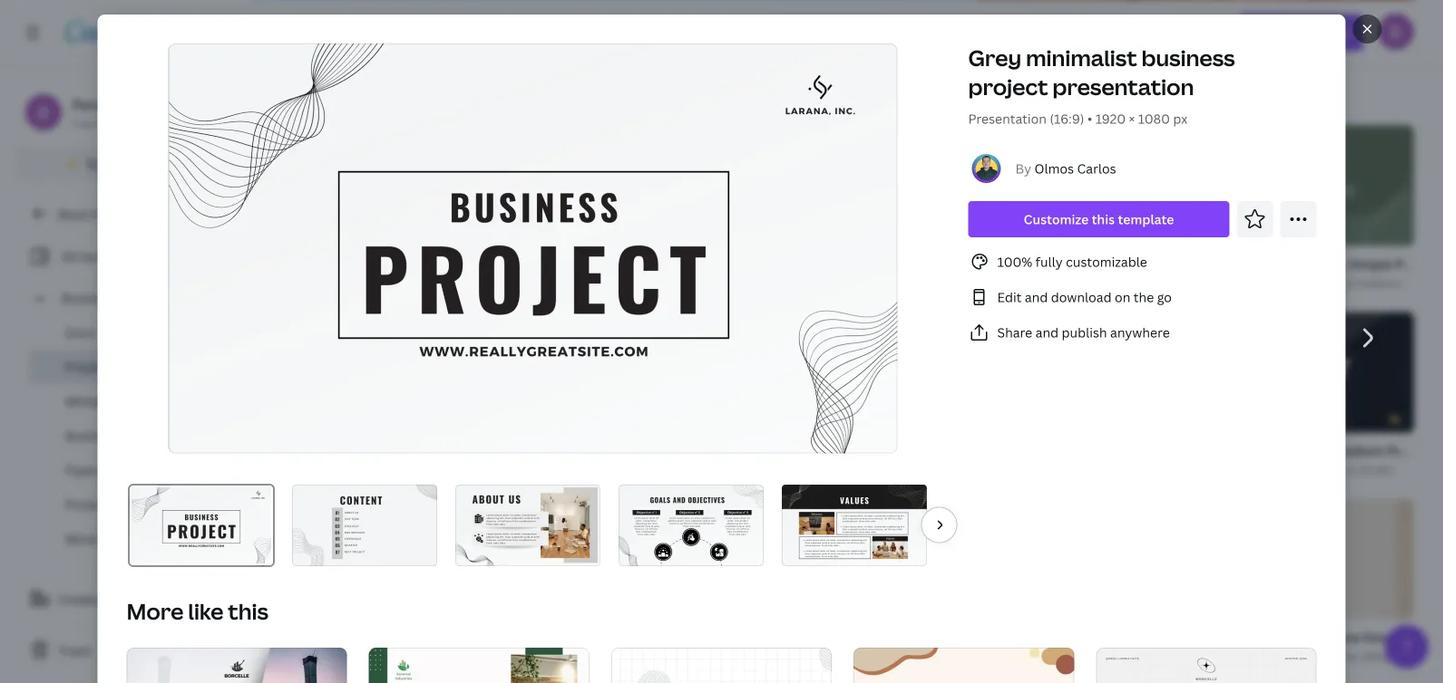 Task type: describe. For each thing, give the bounding box(es) containing it.
presentation by elversa
[[761, 649, 884, 664]]

presentation inside neutral and green contemporary pitch deck presentation by rafiico studio
[[287, 462, 354, 477]]

publish
[[1062, 324, 1107, 342]]

share and publish anywhere
[[997, 324, 1170, 342]]

presentation inside green blobs basic simple presenta presentation by canva creative studio
[[1235, 276, 1302, 291]]

create a team
[[58, 591, 143, 608]]

by inside blue minimalist business pitch deck presentation presentation by bekeen.co
[[594, 649, 607, 664]]

0 vertical spatial olmos
[[1035, 160, 1074, 177]]

gray
[[1298, 443, 1327, 460]]

1920
[[1096, 110, 1126, 127]]

neutral and green contemporary pitch deck link
[[287, 440, 562, 460]]

price
[[742, 81, 773, 98]]

business inside blue minimalist business pitch deck presentation presentation by bekeen.co
[[623, 629, 677, 646]]

cream
[[1103, 255, 1144, 273]]

studio inside minimalist beige cream brand proposal presentation presentation by saga design studio
[[1149, 275, 1184, 290]]

brown minimalist casual fashion collection presentation image
[[962, 499, 1177, 620]]

studio inside brown minimalist casual fashion collection presentation presentation by portopath studio
[[1140, 649, 1174, 664]]

proposal inside gradient minimal portfolio proposal presentation presentation by la-porto co
[[929, 442, 983, 459]]

create for create a team
[[58, 591, 99, 608]]

blue minimalist business pitch deck presentation link
[[524, 628, 829, 648]]

presentation by hartaty wijaya 黃意清
[[1235, 649, 1433, 664]]

grey minimalist business project presentation  - page 4 image
[[618, 485, 763, 566]]

neutral and green contemporary pitch deck presentation by rafiico studio
[[287, 442, 562, 477]]

customize
[[1024, 211, 1089, 228]]

filters
[[306, 81, 345, 98]]

templates for 17,576 templates
[[290, 84, 351, 101]]

design
[[1111, 275, 1147, 290]]

and for gray
[[1272, 443, 1295, 460]]

grey minimalist business project presentation link
[[524, 254, 808, 274]]

presentation inside black and gray gradient professio presentation by rafiico studio
[[1235, 463, 1302, 478]]

to
[[90, 205, 103, 223]]

0 vertical spatial grey minimalist business project presentation  - page 1 image
[[168, 43, 900, 455]]

100% fully customizable
[[997, 254, 1147, 271]]

portfolio inside gradient minimal portfolio proposal presentation presentation by la-porto co
[[871, 442, 926, 459]]

style
[[471, 81, 502, 98]]

docs link
[[29, 316, 236, 350]]

price button
[[732, 72, 806, 108]]

presentation for grey minimalist business project presentation presentation by olmos carlos
[[729, 255, 808, 273]]

trash link
[[15, 633, 236, 669]]

mind maps link
[[29, 523, 236, 557]]

porto
[[864, 462, 893, 477]]

mind maps
[[65, 531, 132, 548]]

gradient inside black and gray gradient professio presentation by rafiico studio
[[1330, 443, 1384, 460]]

business link
[[54, 281, 225, 316]]

and for green
[[336, 442, 360, 459]]

business cards link
[[29, 419, 236, 454]]

grey for grey minimalist business project presentation presentation (16:9) • 1920 × 1080 px
[[968, 43, 1022, 73]]

dark modern corporate app development startup pitch deck presentation image
[[725, 499, 940, 620]]

brand
[[1147, 255, 1184, 273]]

try canva pro button
[[15, 147, 236, 181]]

studio inside neutral and green contemporary pitch deck presentation by rafiico studio
[[411, 462, 445, 477]]

grey minimalist business project presentation  - page 2 image
[[292, 485, 437, 566]]

beige
[[1066, 255, 1100, 273]]

theme
[[553, 81, 594, 98]]

neutral
[[287, 442, 333, 459]]

download
[[1051, 289, 1112, 306]]

pitch inside blue minimalist business pitch deck presentation presentation by bekeen.co
[[680, 629, 712, 646]]

like
[[188, 597, 224, 627]]

gray white simple modern thesis defense presentation image
[[611, 649, 832, 684]]

blobs
[[1276, 256, 1311, 273]]

minimalist for grey minimalist business project presentation presentation by olmos carlos
[[556, 255, 621, 273]]

blue
[[524, 629, 552, 646]]

template
[[1118, 211, 1174, 228]]

•
[[1088, 110, 1092, 127]]

presentation by olmos carlos link
[[524, 274, 703, 292]]

presentation by rafiico studio link for gray
[[1235, 461, 1414, 479]]

gradient minimal portfolio proposal presentation image
[[725, 312, 940, 433]]

by inside creative and minimal portfolio presentation presentation by amit debnath
[[594, 462, 607, 477]]

blue minimalist business pitch deck presentation image
[[487, 499, 703, 620]]

share
[[997, 324, 1033, 342]]

gradient minimal portfolio proposal presentation link
[[761, 441, 1066, 461]]

list containing 100% fully customizable
[[968, 251, 1317, 344]]

docs
[[65, 324, 96, 342]]

grey modern professional business project presentation image
[[127, 649, 347, 684]]

try
[[86, 156, 106, 173]]

amit
[[609, 462, 634, 477]]

all templates link
[[25, 239, 225, 274]]

take
[[847, 275, 870, 290]]

customize this template link
[[968, 201, 1230, 238]]

olmos inside grey minimalist business project presentation presentation by olmos carlos
[[609, 275, 643, 290]]

100%
[[997, 254, 1032, 271]]

minimalist beige cream brand proposal presentation image
[[962, 125, 1177, 246]]

brown monochrome simple minimalist presentation template image
[[1199, 499, 1414, 620]]

anywhere
[[1110, 324, 1170, 342]]

creative and minimal portfolio presentation presentation by amit debnath
[[524, 442, 795, 477]]

prototypes link
[[29, 488, 236, 523]]

create a blank presentation
[[274, 199, 442, 216]]

the
[[1134, 289, 1154, 306]]

presentation by bekeen.co link
[[524, 648, 703, 666]]

websites
[[65, 566, 121, 583]]

create a blank presentation element
[[250, 125, 466, 246]]

style button
[[460, 72, 535, 108]]

minimal inside gradient minimal portfolio proposal presentation presentation by la-porto co
[[818, 442, 868, 459]]

this inside customize this template link
[[1092, 211, 1115, 228]]

deck inside neutral and green contemporary pitch deck presentation by rafiico studio
[[532, 442, 562, 459]]

and for minimal
[[579, 442, 602, 459]]

business for business
[[62, 290, 116, 307]]

presentation by take care creative link
[[761, 274, 943, 292]]

presentation by hartaty wijaya 黃意清 link
[[1235, 648, 1433, 666]]

rafiico inside neutral and green contemporary pitch deck presentation by rafiico studio
[[372, 462, 408, 477]]

basic
[[1314, 256, 1347, 273]]

0 horizontal spatial presentation by canva creative studio link
[[287, 648, 489, 666]]

black and gray gradient professional presentation image
[[1199, 312, 1414, 433]]

by inside grey minimalist business project presentation presentation by olmos carlos
[[594, 275, 607, 290]]

business for business cards
[[65, 428, 119, 445]]

presentation by take care creative
[[761, 275, 943, 290]]

a for team
[[102, 591, 109, 608]]

prototypes
[[65, 497, 134, 514]]

whiteboard link
[[29, 385, 236, 419]]

by olmos carlos
[[1016, 160, 1116, 177]]

modern pitch deck presentation template image
[[962, 312, 1177, 433]]

proposal inside minimalist beige cream brand proposal presentation presentation by saga design studio
[[1187, 255, 1242, 273]]

deck inside blue minimalist business pitch deck presentation presentation by bekeen.co
[[715, 629, 746, 646]]

pitch inside neutral and green contemporary pitch deck presentation by rafiico studio
[[496, 442, 529, 459]]

brown
[[998, 629, 1038, 646]]

presentation by la-porto co link
[[761, 461, 940, 479]]

whiteboard
[[65, 393, 137, 410]]

hartaty
[[1321, 649, 1361, 664]]

px
[[1173, 110, 1188, 127]]

business for grey minimalist business project presentation presentation (16:9) • 1920 × 1080 px
[[1142, 43, 1235, 73]]

grey minimalist business project presentation presentation by olmos carlos
[[524, 255, 808, 290]]

blank
[[328, 199, 361, 216]]

customizable
[[1066, 254, 1147, 271]]

cards
[[122, 428, 158, 445]]



Task type: vqa. For each thing, say whether or not it's contained in the screenshot.
Elements
no



Task type: locate. For each thing, give the bounding box(es) containing it.
0 vertical spatial this
[[1092, 211, 1115, 228]]

0 horizontal spatial all
[[62, 248, 78, 265]]

1 horizontal spatial gradient
[[1330, 443, 1384, 460]]

0 horizontal spatial pitch
[[496, 442, 529, 459]]

0 horizontal spatial portfolio
[[658, 442, 713, 459]]

1 vertical spatial pitch
[[680, 629, 712, 646]]

a
[[317, 199, 325, 216], [102, 591, 109, 608]]

all down back
[[62, 248, 78, 265]]

all right '17,576'
[[287, 81, 303, 98]]

presentation inside grey minimalist business project presentation presentation by olmos carlos
[[524, 275, 591, 290]]

1 vertical spatial this
[[228, 597, 269, 627]]

2 gradient from the left
[[1330, 443, 1384, 460]]

by
[[1016, 160, 1031, 177]]

creative and minimal portfolio presentation link
[[524, 441, 795, 461]]

1 vertical spatial olmos
[[609, 275, 643, 290]]

and inside black and gray gradient professio presentation by rafiico studio
[[1272, 443, 1295, 460]]

maps
[[99, 531, 132, 548]]

1 horizontal spatial minimal
[[818, 442, 868, 459]]

deck
[[532, 442, 562, 459], [715, 629, 746, 646]]

1 horizontal spatial presentation by rafiico studio link
[[1235, 461, 1414, 479]]

1 horizontal spatial portfolio
[[871, 442, 926, 459]]

rafiico inside black and gray gradient professio presentation by rafiico studio
[[1321, 463, 1356, 478]]

minimalist for grey minimalist business project presentation presentation (16:9) • 1920 × 1080 px
[[1026, 43, 1137, 73]]

0 vertical spatial create
[[274, 199, 314, 216]]

minimalist up presentation by bekeen.co link
[[555, 629, 620, 646]]

minimalist beige cream brand proposal presentation presentation by saga design studio
[[998, 255, 1324, 290]]

presentation for grey minimalist business project presentation presentation (16:9) • 1920 × 1080 px
[[1053, 72, 1194, 102]]

0 horizontal spatial business
[[624, 255, 678, 273]]

cream neutral minimalist new business pitch deck presentation image
[[725, 125, 940, 246]]

business inside grey minimalist business project presentation presentation by olmos carlos
[[624, 255, 678, 273]]

0 horizontal spatial proposal
[[929, 442, 983, 459]]

home
[[106, 205, 143, 223]]

portfolio inside creative and minimal portfolio presentation presentation by amit debnath
[[658, 442, 713, 459]]

1 horizontal spatial rafiico
[[1321, 463, 1356, 478]]

create
[[274, 199, 314, 216], [58, 591, 99, 608]]

deck up presentation by amit debnath 'link'
[[532, 442, 562, 459]]

and inside creative and minimal portfolio presentation presentation by amit debnath
[[579, 442, 602, 459]]

0 vertical spatial presentation by canva creative studio link
[[1235, 274, 1437, 293]]

websites link
[[29, 557, 236, 591]]

a inside button
[[102, 591, 109, 608]]

grey and black modern social media report presentation image
[[1096, 649, 1317, 684]]

creative inside creative and minimal portfolio presentation presentation by amit debnath
[[524, 442, 576, 459]]

green inside green blobs basic simple presenta presentation by canva creative studio
[[1235, 256, 1273, 273]]

presentation
[[968, 110, 1047, 127], [364, 199, 442, 216], [1245, 255, 1324, 273], [524, 275, 591, 290], [761, 275, 828, 290], [998, 275, 1065, 290], [1235, 276, 1302, 291], [716, 442, 795, 459], [986, 442, 1066, 459], [287, 462, 354, 477], [524, 462, 591, 477], [761, 462, 828, 477], [1235, 463, 1302, 478], [749, 629, 829, 646], [1271, 629, 1350, 646], [524, 649, 591, 664], [761, 649, 828, 664], [998, 649, 1065, 664], [287, 649, 354, 664], [1235, 649, 1302, 664]]

0 vertical spatial all
[[287, 81, 303, 98]]

project
[[968, 72, 1048, 102], [681, 255, 726, 273]]

and for publish
[[1036, 324, 1059, 342]]

17,576 templates
[[250, 84, 351, 101]]

1 horizontal spatial this
[[1092, 211, 1115, 228]]

grey for grey minimalist business project presentation presentation by olmos carlos
[[524, 255, 553, 273]]

pitch
[[496, 442, 529, 459], [680, 629, 712, 646]]

gradient up presentation by la-porto co link
[[761, 442, 815, 459]]

green blobs basic simple presenta link
[[1235, 254, 1443, 274]]

carlos inside grey minimalist business project presentation presentation by olmos carlos
[[646, 275, 680, 290]]

1 horizontal spatial proposal
[[1187, 255, 1242, 273]]

1 horizontal spatial grey
[[968, 43, 1022, 73]]

portfolio up co on the right
[[871, 442, 926, 459]]

studio
[[1149, 275, 1184, 290], [1403, 276, 1437, 291], [411, 462, 445, 477], [1359, 463, 1394, 478], [1140, 649, 1174, 664], [454, 649, 489, 664]]

flyers link
[[29, 454, 236, 488]]

presentation by saga design studio link
[[998, 274, 1184, 292]]

gradient minimal portfolio proposal presentation presentation by la-porto co
[[761, 442, 1066, 477]]

brown aesthetic group project presentation image
[[854, 649, 1074, 684]]

black and gray gradient professio link
[[1235, 441, 1443, 461]]

canva inside "button"
[[109, 156, 147, 173]]

all inside button
[[287, 81, 303, 98]]

2 vertical spatial canva
[[372, 649, 405, 664]]

1 horizontal spatial a
[[317, 199, 325, 216]]

1 horizontal spatial create
[[274, 199, 314, 216]]

olmos
[[1035, 160, 1074, 177], [609, 275, 643, 290]]

top level navigation element
[[160, 15, 729, 51]]

go
[[1157, 289, 1172, 306]]

1 vertical spatial business
[[65, 428, 119, 445]]

project for grey minimalist business project presentation presentation (16:9) • 1920 × 1080 px
[[968, 72, 1048, 102]]

and for download
[[1025, 289, 1048, 306]]

1 vertical spatial presentation by canva creative studio link
[[287, 648, 489, 666]]

color button
[[813, 72, 891, 108]]

olmos carlos link
[[1035, 160, 1116, 177]]

create inside button
[[58, 591, 99, 608]]

1 horizontal spatial green
[[1235, 256, 1273, 273]]

flyers
[[65, 462, 102, 479]]

presentation by rafiico studio link
[[287, 460, 466, 478], [1235, 461, 1414, 479]]

1 vertical spatial green
[[363, 442, 400, 459]]

presentation inside grey minimalist business project presentation presentation (16:9) • 1920 × 1080 px
[[968, 110, 1047, 127]]

blue minimalist business pitch deck presentation presentation by bekeen.co
[[524, 629, 829, 664]]

0 vertical spatial business
[[62, 290, 116, 307]]

1 horizontal spatial presentation by canva creative studio link
[[1235, 274, 1437, 293]]

2 minimal from the left
[[818, 442, 868, 459]]

portopath
[[1084, 649, 1137, 664]]

1 horizontal spatial pitch
[[680, 629, 712, 646]]

grey minimalist business project presentation image
[[487, 125, 703, 246]]

minimalist inside grey minimalist business project presentation presentation by olmos carlos
[[556, 255, 621, 273]]

1 horizontal spatial carlos
[[1077, 160, 1116, 177]]

presentation up presentation by take care creative
[[729, 255, 808, 273]]

business
[[62, 290, 116, 307], [65, 428, 119, 445], [623, 629, 677, 646]]

minimalist beige cream brand proposal presentation link
[[998, 254, 1324, 274]]

create a team button
[[15, 581, 236, 618]]

and inside neutral and green contemporary pitch deck presentation by rafiico studio
[[336, 442, 360, 459]]

minimalist for brown minimalist casual fashion collection presentation
[[1041, 629, 1106, 646]]

minimal up the amit
[[605, 442, 655, 459]]

grey minimalist business project presentation  - page 5 image
[[782, 485, 927, 566]]

2 portfolio from the left
[[871, 442, 926, 459]]

minimalist up presentation by olmos carlos link
[[556, 255, 621, 273]]

黃意清
[[1400, 649, 1433, 664]]

0 horizontal spatial this
[[228, 597, 269, 627]]

presentation by rafiico studio link down gray
[[1235, 461, 1414, 479]]

minimal up presentation by la-porto co link
[[818, 442, 868, 459]]

and
[[1025, 289, 1048, 306], [1036, 324, 1059, 342], [336, 442, 360, 459], [579, 442, 602, 459], [1272, 443, 1295, 460]]

green blobs basic simple presenta presentation by canva creative studio
[[1235, 256, 1443, 291]]

debnath
[[637, 462, 682, 477]]

0 horizontal spatial templates
[[81, 248, 142, 265]]

olmos right by
[[1035, 160, 1074, 177]]

1 vertical spatial create
[[58, 591, 99, 608]]

1 vertical spatial carlos
[[646, 275, 680, 290]]

minimalist
[[1026, 43, 1137, 73], [556, 255, 621, 273]]

17,576
[[250, 84, 286, 101]]

1 horizontal spatial presentation
[[1053, 72, 1194, 102]]

studio inside green blobs basic simple presenta presentation by canva creative studio
[[1403, 276, 1437, 291]]

color
[[824, 81, 858, 98]]

0 vertical spatial templates
[[290, 84, 351, 101]]

0 vertical spatial presentation
[[1053, 72, 1194, 102]]

1 vertical spatial all
[[62, 248, 78, 265]]

0 horizontal spatial a
[[102, 591, 109, 608]]

and left gray
[[1272, 443, 1295, 460]]

creative inside green blobs basic simple presenta presentation by canva creative studio
[[1356, 276, 1400, 291]]

business up flyers
[[65, 428, 119, 445]]

presentation
[[1053, 72, 1194, 102], [729, 255, 808, 273]]

1 horizontal spatial olmos
[[1035, 160, 1074, 177]]

this
[[1092, 211, 1115, 228], [228, 597, 269, 627]]

minimalist inside grey minimalist business project presentation presentation (16:9) • 1920 × 1080 px
[[1026, 43, 1137, 73]]

templates down back to home
[[81, 248, 142, 265]]

casual
[[1109, 629, 1150, 646]]

by inside brown minimalist casual fashion collection presentation presentation by portopath studio
[[1068, 649, 1081, 664]]

presentations
[[65, 359, 150, 376]]

0 vertical spatial canva
[[109, 156, 147, 173]]

presentation by canva creative studio
[[287, 649, 489, 664]]

×
[[1129, 110, 1135, 127]]

project inside grey minimalist business project presentation presentation (16:9) • 1920 × 1080 px
[[968, 72, 1048, 102]]

all
[[287, 81, 303, 98], [62, 248, 78, 265]]

presentation by portopath studio link
[[998, 648, 1177, 666]]

portfolio up debnath
[[658, 442, 713, 459]]

saga
[[1084, 275, 1108, 290]]

pitch up the gray white simple modern thesis defense presentation image
[[680, 629, 712, 646]]

a inside 'link'
[[317, 199, 325, 216]]

1 vertical spatial business
[[624, 255, 678, 273]]

and right neutral
[[336, 442, 360, 459]]

0 horizontal spatial canva
[[109, 156, 147, 173]]

minimalist up presentation by portopath studio link
[[1041, 629, 1106, 646]]

all for all filters
[[287, 81, 303, 98]]

0 horizontal spatial presentation by rafiico studio link
[[287, 460, 466, 478]]

co
[[896, 462, 910, 477]]

mind
[[65, 531, 96, 548]]

1 vertical spatial canva
[[1321, 276, 1353, 291]]

team
[[112, 591, 143, 608]]

edit and download on the go
[[997, 289, 1172, 306]]

project for grey minimalist business project presentation presentation by olmos carlos
[[681, 255, 726, 273]]

elversa
[[847, 649, 884, 664]]

minimalist inside minimalist beige cream brand proposal presentation presentation by saga design studio
[[998, 255, 1063, 273]]

None search field
[[772, 15, 1116, 51]]

0 horizontal spatial project
[[681, 255, 726, 273]]

business for grey minimalist business project presentation presentation by olmos carlos
[[624, 255, 678, 273]]

professio
[[1387, 443, 1443, 460]]

grey inside grey minimalist business project presentation presentation (16:9) • 1920 × 1080 px
[[968, 43, 1022, 73]]

1 vertical spatial deck
[[715, 629, 746, 646]]

by inside neutral and green contemporary pitch deck presentation by rafiico studio
[[357, 462, 370, 477]]

minimalist
[[998, 255, 1063, 273], [555, 629, 620, 646], [1041, 629, 1106, 646]]

1 horizontal spatial canva
[[372, 649, 405, 664]]

0 vertical spatial grey
[[968, 43, 1022, 73]]

1 horizontal spatial all
[[287, 81, 303, 98]]

pitch right contemporary
[[496, 442, 529, 459]]

deck up the gray white simple modern thesis defense presentation image
[[715, 629, 746, 646]]

0 horizontal spatial rafiico
[[372, 462, 408, 477]]

2 vertical spatial business
[[623, 629, 677, 646]]

0 horizontal spatial minimalist
[[556, 255, 621, 273]]

canva inside green blobs basic simple presenta presentation by canva creative studio
[[1321, 276, 1353, 291]]

edit
[[997, 289, 1022, 306]]

create down websites
[[58, 591, 99, 608]]

templates right '17,576'
[[290, 84, 351, 101]]

gradient inside gradient minimal portfolio proposal presentation presentation by la-porto co
[[761, 442, 815, 459]]

carlos down grey minimalist business project presentation link
[[646, 275, 680, 290]]

1080
[[1138, 110, 1170, 127]]

and up presentation by amit debnath 'link'
[[579, 442, 602, 459]]

1 vertical spatial project
[[681, 255, 726, 273]]

rafiico down neutral and green contemporary pitch deck link
[[372, 462, 408, 477]]

business up presentation by olmos carlos link
[[624, 255, 678, 273]]

theme button
[[542, 72, 627, 108]]

list
[[968, 251, 1317, 344]]

0 vertical spatial green
[[1235, 256, 1273, 273]]

presentation inside 'link'
[[364, 199, 442, 216]]

0 horizontal spatial carlos
[[646, 275, 680, 290]]

this left template
[[1092, 211, 1115, 228]]

creative and minimal portfolio presentation image
[[487, 312, 703, 433]]

by inside gradient minimal portfolio proposal presentation presentation by la-porto co
[[831, 462, 844, 477]]

carlos
[[1077, 160, 1116, 177], [646, 275, 680, 290]]

0 horizontal spatial gradient
[[761, 442, 815, 459]]

0 vertical spatial a
[[317, 199, 325, 216]]

0 horizontal spatial grey
[[524, 255, 553, 273]]

1 minimal from the left
[[605, 442, 655, 459]]

project inside grey minimalist business project presentation presentation by olmos carlos
[[681, 255, 726, 273]]

neutral and green contemporary pitch deck image
[[250, 311, 466, 432]]

free
[[73, 116, 95, 131]]

0 vertical spatial deck
[[532, 442, 562, 459]]

trash
[[58, 643, 91, 660]]

brown minimalist casual fashion collection presentation presentation by portopath studio
[[998, 629, 1350, 664]]

a left team
[[102, 591, 109, 608]]

0 horizontal spatial presentation
[[729, 255, 808, 273]]

1 vertical spatial grey
[[524, 255, 553, 273]]

a for blank
[[317, 199, 325, 216]]

rafiico down black and gray gradient professio link
[[1321, 463, 1356, 478]]

green inside neutral and green contemporary pitch deck presentation by rafiico studio
[[363, 442, 400, 459]]

0 vertical spatial carlos
[[1077, 160, 1116, 177]]

try canva pro
[[86, 156, 171, 173]]

this right the like
[[228, 597, 269, 627]]

minimal inside creative and minimal portfolio presentation presentation by amit debnath
[[605, 442, 655, 459]]

gradient right gray
[[1330, 443, 1384, 460]]

presentation by rafiico studio link for green
[[287, 460, 466, 478]]

presentation by rafiico studio link up grey minimalist business project presentation  - page 2 image
[[287, 460, 466, 478]]

business up the docs
[[62, 290, 116, 307]]

carlos down •
[[1077, 160, 1116, 177]]

0 vertical spatial business
[[1142, 43, 1235, 73]]

back to home link
[[15, 196, 236, 232]]

la-
[[847, 462, 864, 477]]

templates for all templates
[[81, 248, 142, 265]]

presentation by elversa link
[[761, 648, 940, 666]]

a left blank
[[317, 199, 325, 216]]

minimalist inside brown minimalist casual fashion collection presentation presentation by portopath studio
[[1041, 629, 1106, 646]]

2 horizontal spatial canva
[[1321, 276, 1353, 291]]

1 horizontal spatial project
[[968, 72, 1048, 102]]

1 horizontal spatial deck
[[715, 629, 746, 646]]

business inside grey minimalist business project presentation presentation (16:9) • 1920 × 1080 px
[[1142, 43, 1235, 73]]

1 vertical spatial minimalist
[[556, 255, 621, 273]]

0 vertical spatial project
[[968, 72, 1048, 102]]

presentation inside grey minimalist business project presentation presentation (16:9) • 1920 × 1080 px
[[1053, 72, 1194, 102]]

personal free
[[73, 96, 126, 131]]

creative
[[900, 275, 943, 290], [1356, 276, 1400, 291], [524, 442, 576, 459], [408, 649, 451, 664]]

personal
[[73, 96, 126, 113]]

business up px
[[1142, 43, 1235, 73]]

1 vertical spatial templates
[[81, 248, 142, 265]]

0 vertical spatial minimalist
[[1026, 43, 1137, 73]]

0 horizontal spatial create
[[58, 591, 99, 608]]

minimalist up •
[[1026, 43, 1137, 73]]

1 vertical spatial grey minimalist business project presentation  - page 1 image
[[128, 485, 274, 566]]

grey minimalist business project presentation presentation (16:9) • 1920 × 1080 px
[[968, 43, 1235, 127]]

create for create a blank presentation
[[274, 199, 314, 216]]

create inside 'link'
[[274, 199, 314, 216]]

0 horizontal spatial deck
[[532, 442, 562, 459]]

0 vertical spatial proposal
[[1187, 255, 1242, 273]]

1 gradient from the left
[[761, 442, 815, 459]]

green minimalist professional business proposal presentation image
[[369, 649, 590, 684]]

bekeen.co
[[609, 649, 663, 664]]

presentation inside grey minimalist business project presentation presentation by olmos carlos
[[729, 255, 808, 273]]

grey inside grey minimalist business project presentation presentation by olmos carlos
[[524, 255, 553, 273]]

all filters
[[287, 81, 345, 98]]

0 horizontal spatial green
[[363, 442, 400, 459]]

olmos down grey minimalist business project presentation link
[[609, 275, 643, 290]]

minimalist up edit
[[998, 255, 1063, 273]]

1 portfolio from the left
[[658, 442, 713, 459]]

0 horizontal spatial olmos
[[609, 275, 643, 290]]

fully
[[1036, 254, 1063, 271]]

all for all templates
[[62, 248, 78, 265]]

minimalist inside blue minimalist business pitch deck presentation presentation by bekeen.co
[[555, 629, 620, 646]]

fashion
[[1153, 629, 1201, 646]]

by inside black and gray gradient professio presentation by rafiico studio
[[1305, 463, 1318, 478]]

by inside green blobs basic simple presenta presentation by canva creative studio
[[1305, 276, 1318, 291]]

1 horizontal spatial minimalist
[[1026, 43, 1137, 73]]

presentation up ×
[[1053, 72, 1194, 102]]

1 vertical spatial a
[[102, 591, 109, 608]]

and right edit
[[1025, 289, 1048, 306]]

0 vertical spatial pitch
[[496, 442, 529, 459]]

minimalist for blue minimalist business pitch deck presentation
[[555, 629, 620, 646]]

create left blank
[[274, 199, 314, 216]]

0 horizontal spatial minimal
[[605, 442, 655, 459]]

green left "blobs" at the right top of the page
[[1235, 256, 1273, 273]]

green left contemporary
[[363, 442, 400, 459]]

1 horizontal spatial templates
[[290, 84, 351, 101]]

1 vertical spatial proposal
[[929, 442, 983, 459]]

grey minimalist business project presentation  - page 1 image
[[168, 43, 900, 455], [128, 485, 274, 566]]

and right share
[[1036, 324, 1059, 342]]

by inside minimalist beige cream brand proposal presentation presentation by saga design studio
[[1068, 275, 1081, 290]]

on
[[1115, 289, 1131, 306]]

studio inside black and gray gradient professio presentation by rafiico studio
[[1359, 463, 1394, 478]]

1 horizontal spatial business
[[1142, 43, 1235, 73]]

business up bekeen.co
[[623, 629, 677, 646]]

grey minimalist business project presentation  - page 3 image
[[455, 485, 600, 566]]

1 vertical spatial presentation
[[729, 255, 808, 273]]



